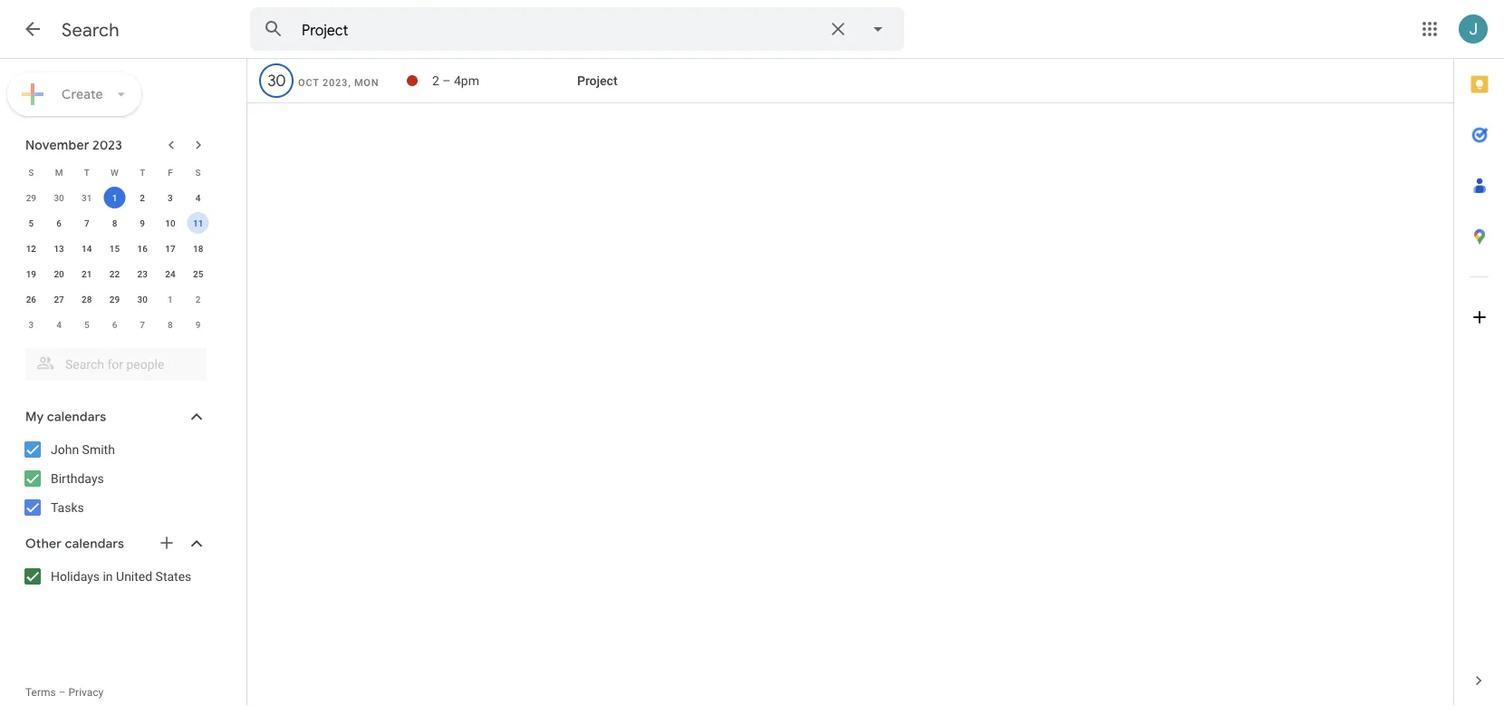 Task type: locate. For each thing, give the bounding box(es) containing it.
8 up 15 element
[[112, 218, 117, 228]]

2023 up the w
[[92, 137, 122, 153]]

3 down 26 element
[[29, 319, 34, 330]]

– right the 'terms'
[[59, 686, 66, 699]]

1 horizontal spatial –
[[443, 73, 451, 88]]

0 horizontal spatial 29
[[26, 192, 36, 203]]

row down 1, today element
[[17, 210, 212, 236]]

29
[[26, 192, 36, 203], [109, 294, 120, 305]]

0 horizontal spatial –
[[59, 686, 66, 699]]

2 row from the top
[[17, 185, 212, 210]]

23
[[137, 268, 148, 279]]

2 down the 25 element
[[196, 294, 201, 305]]

tab list
[[1455, 59, 1504, 655]]

row up 1, today element
[[17, 160, 212, 185]]

–
[[443, 73, 451, 88], [59, 686, 66, 699]]

1 vertical spatial 2023
[[92, 137, 122, 153]]

– inside cell
[[443, 73, 451, 88]]

24
[[165, 268, 175, 279]]

0 horizontal spatial 1
[[112, 192, 117, 203]]

24 element
[[159, 263, 181, 285]]

1 for the december 1 element
[[168, 294, 173, 305]]

None search field
[[250, 7, 904, 51], [0, 341, 225, 381], [250, 7, 904, 51]]

17 element
[[159, 237, 181, 259]]

2023
[[323, 77, 348, 88], [92, 137, 122, 153]]

26
[[26, 294, 36, 305]]

calendars for other calendars
[[65, 536, 124, 552]]

2 horizontal spatial 30
[[267, 70, 285, 91]]

0 horizontal spatial 30
[[54, 192, 64, 203]]

0 horizontal spatial 2
[[140, 192, 145, 203]]

0 horizontal spatial s
[[28, 167, 34, 178]]

states
[[156, 569, 192, 584]]

0 vertical spatial 2
[[432, 73, 439, 88]]

30 row
[[247, 64, 1454, 106]]

1 horizontal spatial 29
[[109, 294, 120, 305]]

row down 29 element
[[17, 312, 212, 337]]

oct 2023 , mon
[[298, 77, 379, 88]]

1 horizontal spatial 30
[[137, 294, 148, 305]]

1
[[112, 192, 117, 203], [168, 294, 173, 305]]

1 horizontal spatial 1
[[168, 294, 173, 305]]

0 vertical spatial 5
[[29, 218, 34, 228]]

0 vertical spatial 29
[[26, 192, 36, 203]]

15 element
[[104, 237, 126, 259]]

calendars up the john smith
[[47, 409, 106, 425]]

22
[[109, 268, 120, 279]]

Search for people text field
[[36, 348, 196, 381]]

calendars inside dropdown button
[[65, 536, 124, 552]]

row group
[[17, 185, 212, 337]]

row up 29 element
[[17, 261, 212, 286]]

0 vertical spatial 1
[[112, 192, 117, 203]]

13 element
[[48, 237, 70, 259]]

1 inside cell
[[112, 192, 117, 203]]

30 for october 30 element at top left
[[54, 192, 64, 203]]

2 vertical spatial 2
[[196, 294, 201, 305]]

2 horizontal spatial 2
[[432, 73, 439, 88]]

2 for december 2 element at the top left
[[196, 294, 201, 305]]

29 down the 22
[[109, 294, 120, 305]]

1 down the w
[[112, 192, 117, 203]]

7
[[84, 218, 89, 228], [140, 319, 145, 330]]

december 7 element
[[132, 314, 153, 335]]

2 – 4pm
[[432, 73, 479, 88]]

1 vertical spatial 6
[[112, 319, 117, 330]]

1 vertical spatial 8
[[168, 319, 173, 330]]

5 row from the top
[[17, 261, 212, 286]]

2023 inside the "30" row
[[323, 77, 348, 88]]

0 horizontal spatial t
[[84, 167, 90, 178]]

30 down "23"
[[137, 294, 148, 305]]

0 horizontal spatial 7
[[84, 218, 89, 228]]

1 row from the top
[[17, 160, 212, 185]]

10
[[165, 218, 175, 228]]

december 8 element
[[159, 314, 181, 335]]

14
[[82, 243, 92, 254]]

1 vertical spatial 4
[[56, 319, 62, 330]]

11 element
[[187, 212, 209, 234]]

18
[[193, 243, 203, 254]]

31
[[82, 192, 92, 203]]

oct
[[298, 77, 319, 88]]

2 for 2 – 4pm
[[432, 73, 439, 88]]

6 down 29 element
[[112, 319, 117, 330]]

row
[[17, 160, 212, 185], [17, 185, 212, 210], [17, 210, 212, 236], [17, 236, 212, 261], [17, 261, 212, 286], [17, 286, 212, 312], [17, 312, 212, 337]]

19 element
[[20, 263, 42, 285]]

0 vertical spatial 6
[[56, 218, 62, 228]]

row containing 19
[[17, 261, 212, 286]]

30
[[267, 70, 285, 91], [54, 192, 64, 203], [137, 294, 148, 305]]

5 up 12 element
[[29, 218, 34, 228]]

0 vertical spatial –
[[443, 73, 451, 88]]

9
[[140, 218, 145, 228], [196, 319, 201, 330]]

8
[[112, 218, 117, 228], [168, 319, 173, 330]]

1 vertical spatial 29
[[109, 294, 120, 305]]

terms link
[[25, 686, 56, 699]]

calendars up in
[[65, 536, 124, 552]]

0 vertical spatial 3
[[168, 192, 173, 203]]

29 for 29 element
[[109, 294, 120, 305]]

30 left oct
[[267, 70, 285, 91]]

row containing 29
[[17, 185, 212, 210]]

s
[[28, 167, 34, 178], [195, 167, 201, 178]]

privacy link
[[68, 686, 104, 699]]

1 s from the left
[[28, 167, 34, 178]]

0 vertical spatial calendars
[[47, 409, 106, 425]]

5
[[29, 218, 34, 228], [84, 319, 89, 330]]

john smith
[[51, 442, 115, 457]]

0 vertical spatial 2023
[[323, 77, 348, 88]]

1 vertical spatial 7
[[140, 319, 145, 330]]

row up december 6 element
[[17, 286, 212, 312]]

search
[[62, 18, 119, 41]]

1 horizontal spatial t
[[140, 167, 145, 178]]

0 vertical spatial 30
[[267, 70, 285, 91]]

1 vertical spatial 30
[[54, 192, 64, 203]]

m
[[55, 167, 63, 178]]

– for terms
[[59, 686, 66, 699]]

2 inside cell
[[432, 73, 439, 88]]

2 left 4pm
[[432, 73, 439, 88]]

0 horizontal spatial 3
[[29, 319, 34, 330]]

row up 22 element
[[17, 236, 212, 261]]

4 down '27' "element" on the top of page
[[56, 319, 62, 330]]

1, today element
[[104, 187, 126, 208]]

1 vertical spatial calendars
[[65, 536, 124, 552]]

4pm
[[454, 73, 479, 88]]

9 down december 2 element at the top left
[[196, 319, 201, 330]]

1 horizontal spatial 8
[[168, 319, 173, 330]]

2 right 1 cell
[[140, 192, 145, 203]]

6
[[56, 218, 62, 228], [112, 319, 117, 330]]

6 row from the top
[[17, 286, 212, 312]]

1 horizontal spatial 7
[[140, 319, 145, 330]]

december 3 element
[[20, 314, 42, 335]]

28
[[82, 294, 92, 305]]

1 horizontal spatial 6
[[112, 319, 117, 330]]

1 vertical spatial 9
[[196, 319, 201, 330]]

30 for 30 element
[[137, 294, 148, 305]]

3 down f
[[168, 192, 173, 203]]

8 inside december 8 element
[[168, 319, 173, 330]]

0 vertical spatial 4
[[196, 192, 201, 203]]

2 vertical spatial 30
[[137, 294, 148, 305]]

privacy
[[68, 686, 104, 699]]

calendars inside dropdown button
[[47, 409, 106, 425]]

0 horizontal spatial 2023
[[92, 137, 122, 153]]

1 vertical spatial 3
[[29, 319, 34, 330]]

1 for 1, today element
[[112, 192, 117, 203]]

1 horizontal spatial 5
[[84, 319, 89, 330]]

row group containing 29
[[17, 185, 212, 337]]

4
[[196, 192, 201, 203], [56, 319, 62, 330]]

2
[[432, 73, 439, 88], [140, 192, 145, 203], [196, 294, 201, 305]]

1 up december 8 element
[[168, 294, 173, 305]]

7 row from the top
[[17, 312, 212, 337]]

6 up the 13 element
[[56, 218, 62, 228]]

birthdays
[[51, 471, 104, 486]]

t
[[84, 167, 90, 178], [140, 167, 145, 178]]

other
[[25, 536, 62, 552]]

4 row from the top
[[17, 236, 212, 261]]

1 vertical spatial –
[[59, 686, 66, 699]]

s right f
[[195, 167, 201, 178]]

17
[[165, 243, 175, 254]]

3 row from the top
[[17, 210, 212, 236]]

united
[[116, 569, 152, 584]]

1 vertical spatial 1
[[168, 294, 173, 305]]

go back image
[[22, 18, 44, 40]]

t up october 31 element
[[84, 167, 90, 178]]

0 horizontal spatial 8
[[112, 218, 117, 228]]

1 horizontal spatial s
[[195, 167, 201, 178]]

16 element
[[132, 237, 153, 259]]

row down the w
[[17, 185, 212, 210]]

8 down the december 1 element
[[168, 319, 173, 330]]

1 vertical spatial 5
[[84, 319, 89, 330]]

terms – privacy
[[25, 686, 104, 699]]

29 left october 30 element at top left
[[26, 192, 36, 203]]

22 element
[[104, 263, 126, 285]]

11
[[193, 218, 203, 228]]

7 down 30 element
[[140, 319, 145, 330]]

2023 for november
[[92, 137, 122, 153]]

add other calendars image
[[158, 534, 176, 552]]

december 1 element
[[159, 288, 181, 310]]

9 up the 16 element
[[140, 218, 145, 228]]

4 up the 11 cell
[[196, 192, 201, 203]]

mon
[[354, 77, 379, 88]]

s up october 29 element
[[28, 167, 34, 178]]

21 element
[[76, 263, 98, 285]]

calendars
[[47, 409, 106, 425], [65, 536, 124, 552]]

search options image
[[860, 11, 896, 47]]

30 down m
[[54, 192, 64, 203]]

3 inside december 3 'element'
[[29, 319, 34, 330]]

row containing 26
[[17, 286, 212, 312]]

t left f
[[140, 167, 145, 178]]

30 link
[[260, 64, 293, 97]]

13
[[54, 243, 64, 254]]

1 horizontal spatial 3
[[168, 192, 173, 203]]

2023 right oct
[[323, 77, 348, 88]]

27 element
[[48, 288, 70, 310]]

5 down '28' element on the left of the page
[[84, 319, 89, 330]]

3
[[168, 192, 173, 203], [29, 319, 34, 330]]

15
[[109, 243, 120, 254]]

1 horizontal spatial 2023
[[323, 77, 348, 88]]

0 horizontal spatial 5
[[29, 218, 34, 228]]

– left 4pm
[[443, 73, 451, 88]]

7 up 14 element
[[84, 218, 89, 228]]

0 horizontal spatial 9
[[140, 218, 145, 228]]

row containing 5
[[17, 210, 212, 236]]

december 9 element
[[187, 314, 209, 335]]

my calendars list
[[4, 435, 225, 522]]

30 inside row
[[267, 70, 285, 91]]

1 horizontal spatial 2
[[196, 294, 201, 305]]

1 t from the left
[[84, 167, 90, 178]]

25 element
[[187, 263, 209, 285]]



Task type: vqa. For each thing, say whether or not it's contained in the screenshot.
the rightmost 8 PM
no



Task type: describe. For each thing, give the bounding box(es) containing it.
19
[[26, 268, 36, 279]]

row containing 3
[[17, 312, 212, 337]]

december 5 element
[[76, 314, 98, 335]]

10 element
[[159, 212, 181, 234]]

1 horizontal spatial 9
[[196, 319, 201, 330]]

november 2023 grid
[[17, 160, 212, 337]]

16
[[137, 243, 148, 254]]

29 for october 29 element
[[26, 192, 36, 203]]

26 element
[[20, 288, 42, 310]]

other calendars
[[25, 536, 124, 552]]

12
[[26, 243, 36, 254]]

october 30 element
[[48, 187, 70, 208]]

30 for 30 link
[[267, 70, 285, 91]]

0 horizontal spatial 4
[[56, 319, 62, 330]]

27
[[54, 294, 64, 305]]

2 t from the left
[[140, 167, 145, 178]]

28 element
[[76, 288, 98, 310]]

smith
[[82, 442, 115, 457]]

october 31 element
[[76, 187, 98, 208]]

2 s from the left
[[195, 167, 201, 178]]

f
[[168, 167, 173, 178]]

0 vertical spatial 7
[[84, 218, 89, 228]]

november
[[25, 137, 89, 153]]

2023 for oct
[[323, 77, 348, 88]]

november 2023
[[25, 137, 122, 153]]

other calendars button
[[4, 529, 225, 558]]

row containing s
[[17, 160, 212, 185]]

row containing 12
[[17, 236, 212, 261]]

12 element
[[20, 237, 42, 259]]

create button
[[7, 73, 141, 116]]

john
[[51, 442, 79, 457]]

holidays in united states
[[51, 569, 192, 584]]

5 inside the december 5 element
[[84, 319, 89, 330]]

project button
[[577, 73, 618, 88]]

search heading
[[62, 18, 119, 41]]

calendars for my calendars
[[47, 409, 106, 425]]

30 element
[[132, 288, 153, 310]]

,
[[348, 77, 351, 88]]

0 vertical spatial 8
[[112, 218, 117, 228]]

21
[[82, 268, 92, 279]]

Search text field
[[302, 21, 817, 39]]

1 vertical spatial 2
[[140, 192, 145, 203]]

0 vertical spatial 9
[[140, 218, 145, 228]]

clear search image
[[820, 11, 856, 47]]

0 horizontal spatial 6
[[56, 218, 62, 228]]

my calendars button
[[4, 402, 225, 431]]

tasks
[[51, 500, 84, 515]]

my
[[25, 409, 44, 425]]

december 2 element
[[187, 288, 209, 310]]

20 element
[[48, 263, 70, 285]]

in
[[103, 569, 113, 584]]

october 29 element
[[20, 187, 42, 208]]

18 element
[[187, 237, 209, 259]]

search image
[[256, 11, 292, 47]]

terms
[[25, 686, 56, 699]]

create
[[62, 86, 103, 102]]

december 4 element
[[48, 314, 70, 335]]

none search field search for people
[[0, 341, 225, 381]]

20
[[54, 268, 64, 279]]

project
[[577, 73, 618, 88]]

my calendars
[[25, 409, 106, 425]]

11 cell
[[184, 210, 212, 236]]

1 cell
[[101, 185, 129, 210]]

29 element
[[104, 288, 126, 310]]

holidays
[[51, 569, 100, 584]]

2 – 4pm cell
[[432, 66, 577, 95]]

25
[[193, 268, 203, 279]]

23 element
[[132, 263, 153, 285]]

w
[[111, 167, 119, 178]]

– for 2
[[443, 73, 451, 88]]

1 horizontal spatial 4
[[196, 192, 201, 203]]

14 element
[[76, 237, 98, 259]]

december 6 element
[[104, 314, 126, 335]]



